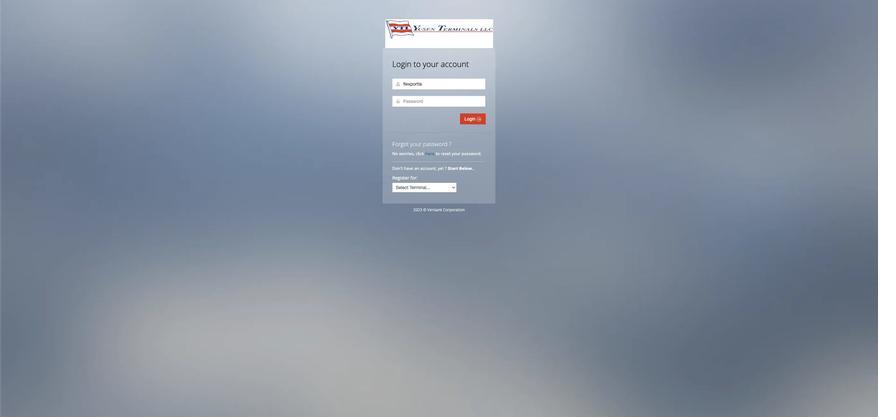 Task type: vqa. For each thing, say whether or not it's contained in the screenshot.
the left home
no



Task type: describe. For each thing, give the bounding box(es) containing it.
don't
[[392, 166, 403, 171]]

forgot your password ? no worries, click here to reset your password.
[[392, 140, 482, 157]]

2023
[[413, 207, 422, 213]]

login button
[[460, 114, 486, 125]]

have
[[404, 166, 413, 171]]

login for login to your account
[[392, 59, 411, 69]]

account
[[441, 59, 469, 69]]

no
[[392, 151, 398, 157]]

account,
[[420, 166, 437, 171]]

reset
[[441, 151, 451, 157]]

? inside forgot your password ? no worries, click here to reset your password.
[[449, 140, 451, 148]]

password
[[423, 140, 447, 148]]

2 vertical spatial your
[[452, 151, 461, 157]]

register
[[392, 175, 409, 181]]

.
[[473, 166, 474, 171]]

don't have an account, yet ? start below. .
[[392, 166, 475, 171]]

register for:
[[392, 175, 418, 181]]

login to your account
[[392, 59, 469, 69]]

here
[[425, 151, 435, 157]]

versiant
[[427, 207, 442, 213]]

Password password field
[[392, 96, 485, 107]]

worries,
[[399, 151, 415, 157]]

user image
[[396, 82, 401, 87]]

©
[[423, 207, 426, 213]]



Task type: locate. For each thing, give the bounding box(es) containing it.
swapright image
[[477, 117, 481, 122]]

your right reset
[[452, 151, 461, 157]]

0 horizontal spatial to
[[413, 59, 421, 69]]

to right here
[[436, 151, 440, 157]]

1 horizontal spatial your
[[423, 59, 439, 69]]

here link
[[425, 151, 435, 157]]

? up reset
[[449, 140, 451, 148]]

password.
[[462, 151, 482, 157]]

login inside button
[[464, 117, 477, 122]]

corporation
[[443, 207, 465, 213]]

login
[[392, 59, 411, 69], [464, 117, 477, 122]]

0 horizontal spatial login
[[392, 59, 411, 69]]

start
[[448, 166, 458, 171]]

0 vertical spatial to
[[413, 59, 421, 69]]

1 vertical spatial login
[[464, 117, 477, 122]]

0 vertical spatial ?
[[449, 140, 451, 148]]

0 horizontal spatial your
[[410, 140, 422, 148]]

for:
[[410, 175, 418, 181]]

to up username text field at top
[[413, 59, 421, 69]]

0 vertical spatial login
[[392, 59, 411, 69]]

Username text field
[[392, 79, 485, 90]]

yet
[[438, 166, 444, 171]]

1 horizontal spatial ?
[[449, 140, 451, 148]]

to inside forgot your password ? no worries, click here to reset your password.
[[436, 151, 440, 157]]

2023 © versiant corporation
[[413, 207, 465, 213]]

2 horizontal spatial your
[[452, 151, 461, 157]]

click
[[416, 151, 424, 157]]

0 horizontal spatial ?
[[445, 166, 447, 171]]

to
[[413, 59, 421, 69], [436, 151, 440, 157]]

?
[[449, 140, 451, 148], [445, 166, 447, 171]]

0 vertical spatial your
[[423, 59, 439, 69]]

an
[[414, 166, 419, 171]]

? right yet
[[445, 166, 447, 171]]

1 vertical spatial to
[[436, 151, 440, 157]]

your
[[423, 59, 439, 69], [410, 140, 422, 148], [452, 151, 461, 157]]

lock image
[[396, 99, 401, 104]]

your up click
[[410, 140, 422, 148]]

login for login
[[464, 117, 477, 122]]

1 horizontal spatial to
[[436, 151, 440, 157]]

1 vertical spatial ?
[[445, 166, 447, 171]]

1 horizontal spatial login
[[464, 117, 477, 122]]

1 vertical spatial your
[[410, 140, 422, 148]]

your up username text field at top
[[423, 59, 439, 69]]

below.
[[459, 166, 473, 171]]

forgot
[[392, 140, 409, 148]]



